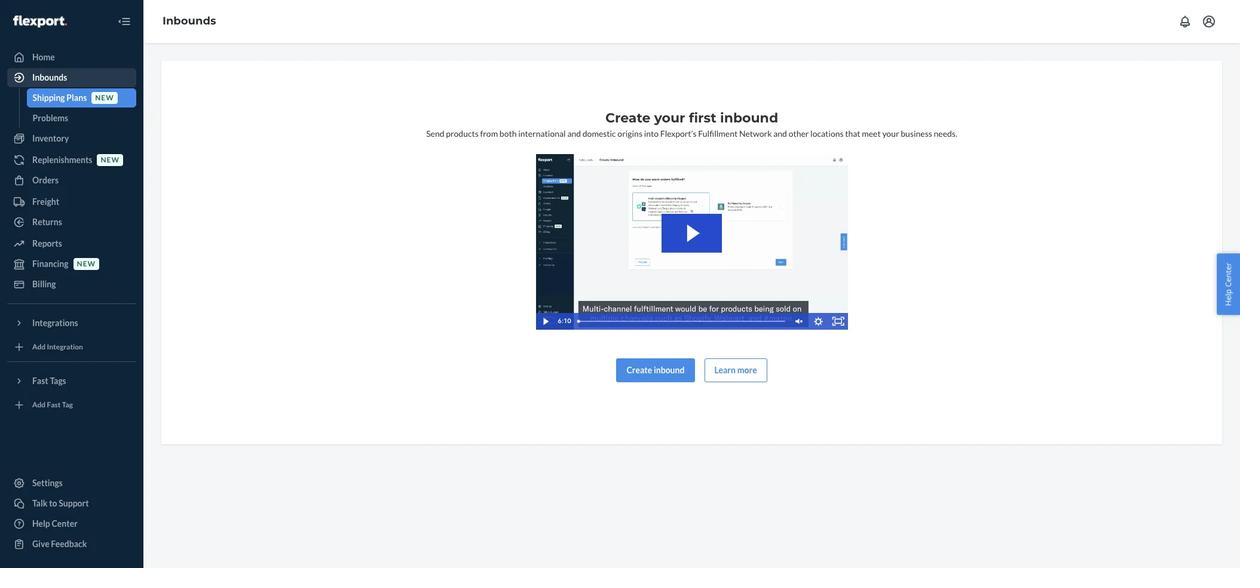 Task type: describe. For each thing, give the bounding box(es) containing it.
give feedback
[[32, 539, 87, 549]]

returns
[[32, 217, 62, 227]]

add integration link
[[7, 338, 136, 357]]

2 and from the left
[[774, 129, 787, 139]]

international
[[518, 129, 566, 139]]

create inbound
[[627, 365, 685, 375]]

create for inbound
[[627, 365, 652, 375]]

give
[[32, 539, 49, 549]]

integrations button
[[7, 314, 136, 333]]

home
[[32, 52, 55, 62]]

to
[[49, 498, 57, 509]]

reports link
[[7, 234, 136, 253]]

billing link
[[7, 275, 136, 294]]

0 vertical spatial inbounds link
[[163, 14, 216, 28]]

replenishments
[[32, 155, 92, 165]]

freight
[[32, 197, 59, 207]]

0 vertical spatial inbounds
[[163, 14, 216, 28]]

create your first inbound send products from both international and domestic origins into flexport's fulfillment network and other locations that meet your business needs.
[[426, 110, 957, 139]]

open notifications image
[[1178, 14, 1192, 29]]

help center button
[[1217, 254, 1240, 315]]

locations
[[811, 129, 844, 139]]

first
[[689, 110, 717, 126]]

add fast tag
[[32, 401, 73, 410]]

business
[[901, 129, 932, 139]]

both
[[500, 129, 517, 139]]

tag
[[62, 401, 73, 410]]

1 vertical spatial your
[[882, 129, 899, 139]]

1 and from the left
[[567, 129, 581, 139]]

more
[[737, 365, 757, 375]]

close navigation image
[[117, 14, 131, 29]]

from
[[480, 129, 498, 139]]

problems link
[[27, 109, 136, 128]]

inbound inside create your first inbound send products from both international and domestic origins into flexport's fulfillment network and other locations that meet your business needs.
[[720, 110, 778, 126]]

talk to support button
[[7, 494, 136, 513]]

flexport logo image
[[13, 15, 67, 27]]

learn more button
[[704, 358, 767, 382]]

flexport's
[[660, 129, 697, 139]]

open account menu image
[[1202, 14, 1216, 29]]

inbound inside "button"
[[654, 365, 685, 375]]

add for add integration
[[32, 343, 46, 352]]

help center link
[[7, 515, 136, 534]]



Task type: locate. For each thing, give the bounding box(es) containing it.
add down fast tags
[[32, 401, 46, 410]]

0 vertical spatial inbound
[[720, 110, 778, 126]]

0 vertical spatial help center
[[1223, 262, 1234, 306]]

your up flexport's
[[654, 110, 685, 126]]

settings
[[32, 478, 63, 488]]

inbound
[[720, 110, 778, 126], [654, 365, 685, 375]]

1 horizontal spatial help
[[1223, 289, 1234, 306]]

integrations
[[32, 318, 78, 328]]

new
[[95, 93, 114, 102], [101, 156, 120, 165], [77, 260, 96, 269]]

add integration
[[32, 343, 83, 352]]

inbounds
[[163, 14, 216, 28], [32, 72, 67, 82]]

new right plans
[[95, 93, 114, 102]]

create
[[605, 110, 651, 126], [627, 365, 652, 375]]

that
[[845, 129, 860, 139]]

send
[[426, 129, 444, 139]]

inventory
[[32, 133, 69, 143]]

shipping
[[33, 93, 65, 103]]

add for add fast tag
[[32, 401, 46, 410]]

0 horizontal spatial your
[[654, 110, 685, 126]]

video element
[[536, 154, 848, 330]]

0 vertical spatial new
[[95, 93, 114, 102]]

fast inside dropdown button
[[32, 376, 48, 386]]

1 vertical spatial help center
[[32, 519, 78, 529]]

integration
[[47, 343, 83, 352]]

1 vertical spatial help
[[32, 519, 50, 529]]

1 horizontal spatial inbound
[[720, 110, 778, 126]]

new down reports link
[[77, 260, 96, 269]]

and left the domestic
[[567, 129, 581, 139]]

fast left the tags
[[32, 376, 48, 386]]

fast tags
[[32, 376, 66, 386]]

1 vertical spatial new
[[101, 156, 120, 165]]

inventory link
[[7, 129, 136, 148]]

new for financing
[[77, 260, 96, 269]]

1 horizontal spatial and
[[774, 129, 787, 139]]

add fast tag link
[[7, 396, 136, 415]]

support
[[59, 498, 89, 509]]

and left other
[[774, 129, 787, 139]]

home link
[[7, 48, 136, 67]]

0 horizontal spatial help
[[32, 519, 50, 529]]

talk
[[32, 498, 47, 509]]

new for shipping plans
[[95, 93, 114, 102]]

tags
[[50, 376, 66, 386]]

plans
[[67, 93, 87, 103]]

0 horizontal spatial center
[[52, 519, 78, 529]]

other
[[789, 129, 809, 139]]

new for replenishments
[[101, 156, 120, 165]]

0 horizontal spatial inbounds
[[32, 72, 67, 82]]

orders
[[32, 175, 59, 185]]

0 vertical spatial fast
[[32, 376, 48, 386]]

your
[[654, 110, 685, 126], [882, 129, 899, 139]]

1 horizontal spatial center
[[1223, 262, 1234, 287]]

freight link
[[7, 192, 136, 212]]

1 vertical spatial add
[[32, 401, 46, 410]]

new up orders link
[[101, 156, 120, 165]]

0 vertical spatial your
[[654, 110, 685, 126]]

0 vertical spatial add
[[32, 343, 46, 352]]

video thumbnail image
[[536, 154, 848, 330], [536, 154, 848, 330]]

1 vertical spatial create
[[627, 365, 652, 375]]

add left 'integration'
[[32, 343, 46, 352]]

1 horizontal spatial your
[[882, 129, 899, 139]]

1 add from the top
[[32, 343, 46, 352]]

1 vertical spatial inbound
[[654, 365, 685, 375]]

0 vertical spatial center
[[1223, 262, 1234, 287]]

add
[[32, 343, 46, 352], [32, 401, 46, 410]]

help
[[1223, 289, 1234, 306], [32, 519, 50, 529]]

reports
[[32, 238, 62, 249]]

fulfillment
[[698, 129, 738, 139]]

2 vertical spatial new
[[77, 260, 96, 269]]

needs.
[[934, 129, 957, 139]]

network
[[739, 129, 772, 139]]

2 add from the top
[[32, 401, 46, 410]]

1 vertical spatial center
[[52, 519, 78, 529]]

inbounds link
[[163, 14, 216, 28], [7, 68, 136, 87]]

help center inside button
[[1223, 262, 1234, 306]]

feedback
[[51, 539, 87, 549]]

1 vertical spatial inbounds link
[[7, 68, 136, 87]]

1 vertical spatial inbounds
[[32, 72, 67, 82]]

add inside add integration link
[[32, 343, 46, 352]]

your right meet
[[882, 129, 899, 139]]

help center
[[1223, 262, 1234, 306], [32, 519, 78, 529]]

and
[[567, 129, 581, 139], [774, 129, 787, 139]]

talk to support
[[32, 498, 89, 509]]

give feedback button
[[7, 535, 136, 554]]

fast left tag
[[47, 401, 61, 410]]

shipping plans
[[33, 93, 87, 103]]

1 vertical spatial fast
[[47, 401, 61, 410]]

0 horizontal spatial help center
[[32, 519, 78, 529]]

learn more
[[715, 365, 757, 375]]

0 horizontal spatial inbounds link
[[7, 68, 136, 87]]

center
[[1223, 262, 1234, 287], [52, 519, 78, 529]]

origins
[[618, 129, 642, 139]]

meet
[[862, 129, 881, 139]]

inbound left learn at bottom
[[654, 365, 685, 375]]

1 horizontal spatial inbounds
[[163, 14, 216, 28]]

create inside "button"
[[627, 365, 652, 375]]

orders link
[[7, 171, 136, 190]]

0 horizontal spatial inbound
[[654, 365, 685, 375]]

fast
[[32, 376, 48, 386], [47, 401, 61, 410]]

into
[[644, 129, 659, 139]]

learn
[[715, 365, 736, 375]]

billing
[[32, 279, 56, 289]]

add inside the add fast tag link
[[32, 401, 46, 410]]

create inbound button
[[616, 358, 695, 382]]

inbound up network
[[720, 110, 778, 126]]

products
[[446, 129, 479, 139]]

domestic
[[583, 129, 616, 139]]

0 vertical spatial help
[[1223, 289, 1234, 306]]

problems
[[33, 113, 68, 123]]

0 vertical spatial create
[[605, 110, 651, 126]]

center inside button
[[1223, 262, 1234, 287]]

financing
[[32, 259, 68, 269]]

0 horizontal spatial and
[[567, 129, 581, 139]]

returns link
[[7, 213, 136, 232]]

settings link
[[7, 474, 136, 493]]

1 horizontal spatial help center
[[1223, 262, 1234, 306]]

fast tags button
[[7, 372, 136, 391]]

create for your
[[605, 110, 651, 126]]

create inside create your first inbound send products from both international and domestic origins into flexport's fulfillment network and other locations that meet your business needs.
[[605, 110, 651, 126]]

1 horizontal spatial inbounds link
[[163, 14, 216, 28]]

help inside button
[[1223, 289, 1234, 306]]



